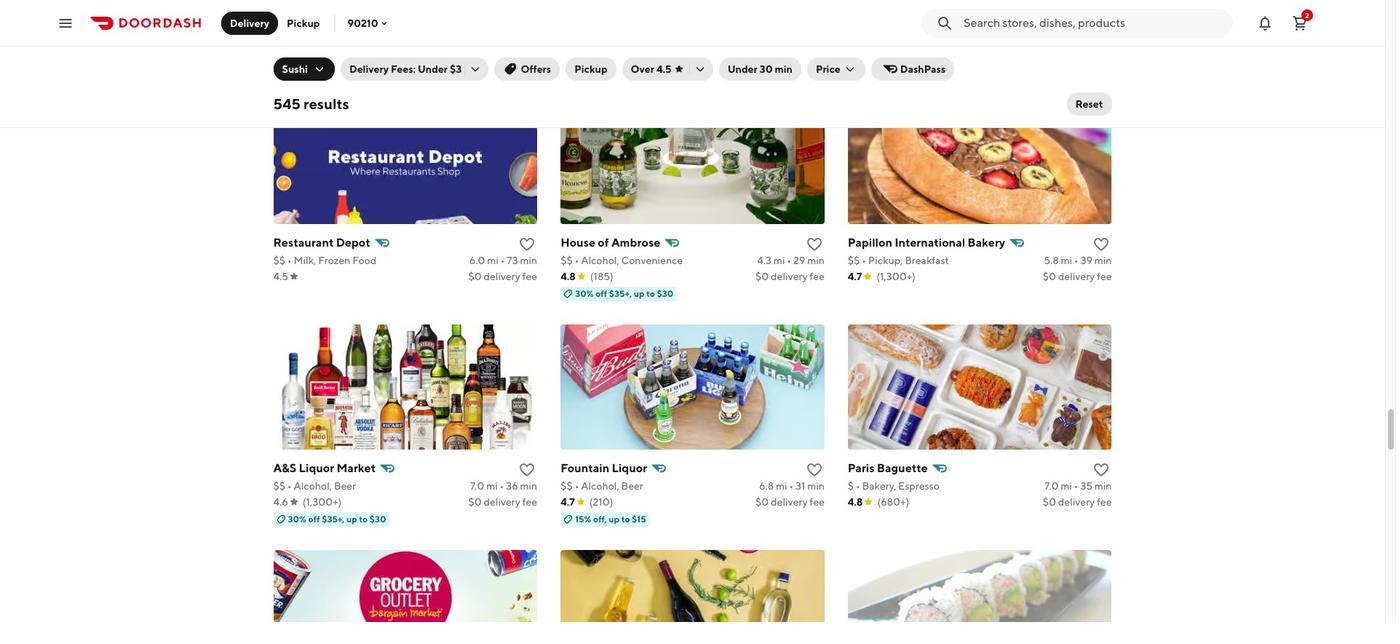 Task type: locate. For each thing, give the bounding box(es) containing it.
$$ • alcohol, beer for fountain
[[561, 480, 643, 492]]

1 horizontal spatial beer
[[621, 480, 643, 492]]

1 vertical spatial 4.8
[[561, 271, 576, 282]]

price
[[816, 63, 841, 75]]

0 vertical spatial (1,300+)
[[877, 271, 916, 282]]

$35+,
[[609, 288, 632, 299], [322, 514, 345, 525]]

0 horizontal spatial $$ • alcohol, beer
[[273, 480, 356, 492]]

click to add this store to your saved list image
[[1093, 10, 1110, 27], [518, 236, 536, 253], [1093, 236, 1110, 253], [518, 461, 536, 479], [1093, 461, 1110, 479]]

0 vertical spatial pickup button
[[278, 11, 329, 35]]

up right off, at bottom
[[609, 514, 619, 525]]

notification bell image
[[1256, 14, 1274, 32]]

open menu image
[[57, 14, 74, 32]]

0 horizontal spatial pickup
[[287, 17, 320, 29]]

1 vertical spatial click to add this store to your saved list image
[[806, 461, 823, 479]]

breakfast down papillon international bakery
[[905, 255, 949, 266]]

7.0
[[470, 480, 484, 492], [1045, 480, 1059, 492]]

delivery left fees:
[[349, 63, 389, 75]]

2 vertical spatial 4.8
[[848, 496, 863, 508]]

papillon international bakery
[[848, 236, 1005, 249]]

0 horizontal spatial liquor
[[299, 461, 334, 475]]

• left 35
[[1074, 480, 1078, 492]]

paris
[[848, 461, 875, 475]]

fee up price
[[810, 45, 825, 57]]

alcohol, for a&s
[[294, 480, 332, 492]]

15%
[[575, 514, 591, 525]]

39
[[1081, 255, 1093, 266]]

price button
[[807, 58, 865, 81]]

$$ for restaurant depot
[[273, 255, 285, 266]]

under left 30 at right top
[[728, 63, 758, 75]]

0 horizontal spatial off
[[308, 514, 320, 525]]

2 under from the left
[[728, 63, 758, 75]]

• down the papillon
[[862, 255, 866, 266]]

delivery
[[484, 45, 520, 57], [771, 45, 808, 57], [1058, 45, 1095, 57], [484, 271, 520, 282], [771, 271, 808, 282], [1058, 271, 1095, 282], [484, 496, 520, 508], [771, 496, 808, 508], [1058, 496, 1095, 508]]

1 horizontal spatial off
[[596, 288, 607, 299]]

delivery down 7.0 mi • 35 min on the right of the page
[[1058, 496, 1095, 508]]

(1,300+) down $$ • pickup, breakfast
[[877, 271, 916, 282]]

mi left 36
[[486, 480, 498, 492]]

30%
[[575, 288, 594, 299], [288, 514, 306, 525]]

click to add this store to your saved list image up "7.0 mi • 36 min"
[[518, 461, 536, 479]]

delivery for restaurant depot
[[484, 271, 520, 282]]

(69)
[[303, 45, 322, 57]]

delivery up offers button
[[484, 45, 520, 57]]

delivery down 4.3 mi • 29 min
[[771, 271, 808, 282]]

1 under from the left
[[418, 63, 448, 75]]

click to add this store to your saved list image up 6.8 mi • 31 min
[[806, 461, 823, 479]]

mi right 5.8
[[1061, 255, 1072, 266]]

click to add this store to your saved list image up 7.8 mi • 47 min
[[1093, 10, 1110, 27]]

$35+, down (185)
[[609, 288, 632, 299]]

2 horizontal spatial up
[[634, 288, 645, 299]]

1 horizontal spatial 30% off $35+, up to $30
[[575, 288, 674, 299]]

4.7 left (210)
[[561, 496, 575, 508]]

beer for fountain liquor
[[621, 480, 643, 492]]

alcohol, down a&s liquor market
[[294, 480, 332, 492]]

min right 39
[[1095, 255, 1112, 266]]

$​0 delivery fee for restaurant depot
[[468, 271, 537, 282]]

breakfast down the sweets
[[908, 29, 952, 41]]

$​0 delivery fee down 5.8 mi • 39 min
[[1043, 271, 1112, 282]]

click to add this store to your saved list image for fountain liquor
[[806, 461, 823, 479]]

fee down "7.0 mi • 36 min"
[[522, 496, 537, 508]]

up down a&s liquor market
[[347, 514, 357, 525]]

$​0 delivery fee
[[468, 45, 537, 57], [756, 45, 825, 57], [1043, 45, 1112, 57], [468, 271, 537, 282], [756, 271, 825, 282], [1043, 271, 1112, 282], [468, 496, 537, 508], [756, 496, 825, 508], [1043, 496, 1112, 508]]

liquor for a&s
[[299, 461, 334, 475]]

1 horizontal spatial (1,300+)
[[877, 271, 916, 282]]

min right 30 at right top
[[775, 63, 793, 75]]

(1,300+) down a&s liquor market
[[303, 496, 342, 508]]

baguette
[[877, 461, 928, 475]]

73
[[507, 255, 518, 266]]

0 vertical spatial 4.8
[[273, 45, 288, 57]]

offers
[[521, 63, 551, 75]]

1 horizontal spatial 7.0
[[1045, 480, 1059, 492]]

to
[[646, 288, 655, 299], [359, 514, 368, 525], [621, 514, 630, 525]]

vegetable,
[[294, 29, 342, 41]]

0 horizontal spatial under
[[418, 63, 448, 75]]

1 vertical spatial 4.5
[[273, 271, 288, 282]]

1 vertical spatial $35+,
[[322, 514, 345, 525]]

and
[[945, 10, 966, 24]]

fee down 5.8 mi • 39 min
[[1097, 271, 1112, 282]]

1 vertical spatial (1,300+)
[[303, 496, 342, 508]]

4.8 up sushi
[[273, 45, 288, 57]]

mi for papillon international bakery
[[1061, 255, 1072, 266]]

30% off $35+, up to $30 down a&s liquor market
[[288, 514, 386, 525]]

delivery for paris baguette
[[1058, 496, 1095, 508]]

lazy acres natural market $$ • vegetable, fruit
[[273, 10, 416, 41]]

1 vertical spatial 4.7
[[561, 496, 575, 508]]

0 horizontal spatial 30% off $35+, up to $30
[[288, 514, 386, 525]]

dessert,
[[868, 29, 906, 41]]

min right 73
[[520, 255, 537, 266]]

7.0 for a&s liquor market
[[470, 480, 484, 492]]

liquor up (210)
[[612, 461, 647, 475]]

1 horizontal spatial $35+,
[[609, 288, 632, 299]]

0 vertical spatial off
[[596, 288, 607, 299]]

offers button
[[495, 58, 560, 81]]

fee
[[522, 45, 537, 57], [810, 45, 825, 57], [1097, 45, 1112, 57], [522, 271, 537, 282], [810, 271, 825, 282], [1097, 271, 1112, 282], [522, 496, 537, 508], [810, 496, 825, 508], [1097, 496, 1112, 508]]

sweets
[[904, 10, 943, 24]]

30% for house
[[575, 288, 594, 299]]

delivery for papillon international bakery
[[1058, 271, 1095, 282]]

click to add this store to your saved list image for paris baguette
[[1093, 461, 1110, 479]]

mi right 4.3 at the top right of the page
[[774, 255, 785, 266]]

house of ambrose
[[561, 236, 660, 249]]

$$ left milk, in the left of the page
[[273, 255, 285, 266]]

fee for fountain liquor
[[810, 496, 825, 508]]

0 vertical spatial 4.5
[[656, 63, 672, 75]]

off down a&s liquor market
[[308, 514, 320, 525]]

$$ • pickup, breakfast
[[848, 255, 949, 266]]

pickup down (40)
[[574, 63, 607, 75]]

1 horizontal spatial pickup
[[574, 63, 607, 75]]

1 horizontal spatial market
[[377, 10, 416, 24]]

1 horizontal spatial under
[[728, 63, 758, 75]]

1 $$ • alcohol, beer from the left
[[273, 480, 356, 492]]

1 vertical spatial pickup button
[[566, 58, 616, 81]]

delivery down 6.8 mi • 31 min
[[771, 496, 808, 508]]

under left $3 on the left top of page
[[418, 63, 448, 75]]

liquor
[[299, 461, 334, 475], [612, 461, 647, 475]]

1 horizontal spatial liquor
[[612, 461, 647, 475]]

1 horizontal spatial 30%
[[575, 288, 594, 299]]

min right 29
[[807, 255, 825, 266]]

0 horizontal spatial (1,300+)
[[303, 496, 342, 508]]

15% off, up to $15
[[575, 514, 646, 525]]

$3
[[450, 63, 462, 75]]

7.0 left 35
[[1045, 480, 1059, 492]]

30% off $35+, up to $30 down (185)
[[575, 288, 674, 299]]

1 horizontal spatial $$ • alcohol, beer
[[561, 480, 643, 492]]

1 vertical spatial off
[[308, 514, 320, 525]]

1 horizontal spatial 4.7
[[848, 271, 862, 282]]

click to add this store to your saved list image up 5.8 mi • 39 min
[[1093, 236, 1110, 253]]

click to add this store to your saved list image for sugarbird sweets and teas
[[1093, 10, 1110, 27]]

1 vertical spatial market
[[337, 461, 376, 475]]

$$ • alcohol, beer down a&s liquor market
[[273, 480, 356, 492]]

1 vertical spatial 30%
[[288, 514, 306, 525]]

min right 36
[[520, 480, 537, 492]]

2 click to add this store to your saved list image from the top
[[806, 461, 823, 479]]

a&s
[[273, 461, 296, 475]]

delivery for sugarbird sweets and teas
[[1058, 45, 1095, 57]]

4.9
[[561, 45, 576, 57]]

convenience
[[621, 255, 683, 266]]

pickup
[[287, 17, 320, 29], [574, 63, 607, 75]]

30% down (185)
[[575, 288, 594, 299]]

0 vertical spatial $30
[[657, 288, 674, 299]]

4.7
[[848, 271, 862, 282], [561, 496, 575, 508]]

0 horizontal spatial 30%
[[288, 514, 306, 525]]

min
[[1095, 29, 1112, 41], [775, 63, 793, 75], [520, 255, 537, 266], [807, 255, 825, 266], [1095, 255, 1112, 266], [520, 480, 537, 492], [807, 480, 825, 492], [1095, 480, 1112, 492]]

milk,
[[294, 255, 316, 266]]

min right 31
[[807, 480, 825, 492]]

pickup button
[[278, 11, 329, 35], [566, 58, 616, 81]]

off down (185)
[[596, 288, 607, 299]]

click to add this store to your saved list image up 4.3 mi • 29 min
[[806, 236, 823, 253]]

4.5 down the restaurant
[[273, 271, 288, 282]]

$30 for ambrose
[[657, 288, 674, 299]]

4.8 for house of ambrose
[[561, 271, 576, 282]]

4.8 left (185)
[[561, 271, 576, 282]]

0 vertical spatial market
[[377, 10, 416, 24]]

$5
[[931, 62, 942, 73]]

0 vertical spatial 4.7
[[848, 271, 862, 282]]

2 $$ • alcohol, beer from the left
[[561, 480, 643, 492]]

0 vertical spatial $35+,
[[609, 288, 632, 299]]

1 click to add this store to your saved list image from the top
[[806, 236, 823, 253]]

breakfast for international
[[905, 255, 949, 266]]

1 vertical spatial 30% off $35+, up to $30
[[288, 514, 386, 525]]

0 vertical spatial delivery
[[230, 17, 269, 29]]

click to add this store to your saved list image for restaurant depot
[[518, 236, 536, 253]]

up
[[634, 288, 645, 299], [347, 514, 357, 525], [609, 514, 619, 525]]

$$ up 1.0
[[848, 29, 860, 41]]

$​0 delivery fee down 6.8 mi • 31 min
[[756, 496, 825, 508]]

$​0
[[468, 45, 482, 57], [756, 45, 769, 57], [1043, 45, 1056, 57], [468, 271, 482, 282], [756, 271, 769, 282], [1043, 271, 1056, 282], [468, 496, 482, 508], [756, 496, 769, 508], [1043, 496, 1056, 508]]

2 horizontal spatial 4.8
[[848, 496, 863, 508]]

2 horizontal spatial to
[[646, 288, 655, 299]]

36
[[506, 480, 518, 492]]

$$ down the papillon
[[848, 255, 860, 266]]

click to add this store to your saved list image up 7.0 mi • 35 min on the right of the page
[[1093, 461, 1110, 479]]

fee down "6.0 mi • 73 min" at top left
[[522, 271, 537, 282]]

30% down '4.6'
[[288, 514, 306, 525]]

1 horizontal spatial 4.8
[[561, 271, 576, 282]]

mi for house of ambrose
[[774, 255, 785, 266]]

fee for paris baguette
[[1097, 496, 1112, 508]]

0 horizontal spatial market
[[337, 461, 376, 475]]

pickup for the rightmost pickup button
[[574, 63, 607, 75]]

0 horizontal spatial up
[[347, 514, 357, 525]]

alcohol,
[[581, 255, 619, 266], [294, 480, 332, 492], [581, 480, 619, 492]]

$$ up '4.6'
[[273, 480, 285, 492]]

over 4.5 button
[[622, 58, 713, 81]]

liquor right a&s
[[299, 461, 334, 475]]

pickup up vegetable,
[[287, 17, 320, 29]]

beer down a&s liquor market
[[334, 480, 356, 492]]

liquor for fountain
[[612, 461, 647, 475]]

pickup button down (40)
[[566, 58, 616, 81]]

0 vertical spatial 30% off $35+, up to $30
[[575, 288, 674, 299]]

1 vertical spatial delivery
[[349, 63, 389, 75]]

1 horizontal spatial delivery
[[349, 63, 389, 75]]

$35+, for market
[[322, 514, 345, 525]]

delivery fees: under $3
[[349, 63, 462, 75]]

47
[[1081, 29, 1093, 41]]

0 horizontal spatial 7.0
[[470, 480, 484, 492]]

$​0 delivery fee for papillon international bakery
[[1043, 271, 1112, 282]]

min for a&s liquor market
[[520, 480, 537, 492]]

click to add this store to your saved list image
[[806, 236, 823, 253], [806, 461, 823, 479]]

0 horizontal spatial delivery
[[230, 17, 269, 29]]

0 horizontal spatial to
[[359, 514, 368, 525]]

1 horizontal spatial 4.5
[[656, 63, 672, 75]]

30% off $35+, up to $30 for ambrose
[[575, 288, 674, 299]]

1 vertical spatial breakfast
[[905, 255, 949, 266]]

4.7 for papillon international bakery
[[848, 271, 862, 282]]

6.0 mi • 73 min
[[469, 255, 537, 266]]

0 vertical spatial pickup
[[287, 17, 320, 29]]

0 vertical spatial click to add this store to your saved list image
[[806, 236, 823, 253]]

2 liquor from the left
[[612, 461, 647, 475]]

4.7 for fountain liquor
[[561, 496, 575, 508]]

0 vertical spatial 30%
[[575, 288, 594, 299]]

90210 button
[[348, 17, 390, 29]]

fee down 7.0 mi • 35 min on the right of the page
[[1097, 496, 1112, 508]]

delivery left lazy
[[230, 17, 269, 29]]

delivery for fountain liquor
[[771, 496, 808, 508]]

fee down the 'store search: begin typing to search for stores available on doordash' text field
[[1097, 45, 1112, 57]]

0 horizontal spatial $35+,
[[322, 514, 345, 525]]

1 liquor from the left
[[299, 461, 334, 475]]

0 horizontal spatial pickup button
[[278, 11, 329, 35]]

to down the convenience
[[646, 288, 655, 299]]

4.8
[[273, 45, 288, 57], [561, 271, 576, 282], [848, 496, 863, 508]]

1 vertical spatial $30
[[370, 514, 386, 525]]

$​0 delivery fee down 7.0 mi • 35 min on the right of the page
[[1043, 496, 1112, 508]]

$​0 delivery fee for a&s liquor market
[[468, 496, 537, 508]]

• left 39
[[1074, 255, 1078, 266]]

min right 35
[[1095, 480, 1112, 492]]

1 vertical spatial pickup
[[574, 63, 607, 75]]

under inside button
[[728, 63, 758, 75]]

• down lazy
[[287, 29, 292, 41]]

mi
[[1062, 29, 1073, 41], [487, 255, 499, 266], [774, 255, 785, 266], [1061, 255, 1072, 266], [486, 480, 498, 492], [776, 480, 787, 492], [1061, 480, 1072, 492]]

• down fountain
[[575, 480, 579, 492]]

30% off $35+, up to $30
[[575, 288, 674, 299], [288, 514, 386, 525]]

$$ • alcohol, beer up (210)
[[561, 480, 643, 492]]

0 horizontal spatial $30
[[370, 514, 386, 525]]

1 horizontal spatial $30
[[657, 288, 674, 299]]

Store search: begin typing to search for stores available on DoorDash text field
[[964, 15, 1224, 31]]

1 7.0 from the left
[[470, 480, 484, 492]]

$35+, down a&s liquor market
[[322, 514, 345, 525]]

delivery inside button
[[230, 17, 269, 29]]

$​0 delivery fee down 7.8 mi • 47 min
[[1043, 45, 1112, 57]]

$$ • alcohol, beer
[[273, 480, 356, 492], [561, 480, 643, 492]]

market right a&s
[[337, 461, 376, 475]]

6.0
[[469, 255, 485, 266]]

espresso
[[898, 480, 940, 492]]

4.5
[[656, 63, 672, 75], [273, 271, 288, 282]]

under
[[418, 63, 448, 75], [728, 63, 758, 75]]

dashpass button
[[871, 58, 954, 81]]

fee down 6.8 mi • 31 min
[[810, 496, 825, 508]]

min for paris baguette
[[1095, 480, 1112, 492]]

off
[[596, 288, 607, 299], [308, 514, 320, 525]]

min for sugarbird sweets and teas
[[1095, 29, 1112, 41]]

1 horizontal spatial up
[[609, 514, 619, 525]]

2 7.0 from the left
[[1045, 480, 1059, 492]]

7.0 left 36
[[470, 480, 484, 492]]

$$ inside the lazy acres natural market $$ • vegetable, fruit
[[273, 29, 285, 41]]

$$ for a&s liquor market
[[273, 480, 285, 492]]

$$ • alcohol, beer for a&s
[[273, 480, 356, 492]]

0 vertical spatial breakfast
[[908, 29, 952, 41]]

545
[[273, 95, 301, 112]]

alcohol, up (210)
[[581, 480, 619, 492]]

• left 31
[[789, 480, 794, 492]]

delivery down "6.0 mi • 73 min" at top left
[[484, 271, 520, 282]]

$$ down house
[[561, 255, 573, 266]]

restaurant
[[273, 236, 334, 249]]

delivery down "7.0 mi • 36 min"
[[484, 496, 520, 508]]

0 horizontal spatial 4.7
[[561, 496, 575, 508]]

5.8 mi • 39 min
[[1044, 255, 1112, 266]]

0 horizontal spatial beer
[[334, 480, 356, 492]]

mi right 6.8
[[776, 480, 787, 492]]

$$ for house of ambrose
[[561, 255, 573, 266]]

pickup,
[[868, 255, 903, 266]]

market right natural
[[377, 10, 416, 24]]

mi left 35
[[1061, 480, 1072, 492]]

to down a&s liquor market
[[359, 514, 368, 525]]

to left $15
[[621, 514, 630, 525]]

4.5 inside button
[[656, 63, 672, 75]]

$​0 delivery fee for house of ambrose
[[756, 271, 825, 282]]

to for house of ambrose
[[646, 288, 655, 299]]

$​0 for sugarbird sweets and teas
[[1043, 45, 1056, 57]]

2 beer from the left
[[621, 480, 643, 492]]

breakfast
[[908, 29, 952, 41], [905, 255, 949, 266]]

$$ • dessert, breakfast
[[848, 29, 952, 41]]

click to add this store to your saved list image for papillon international bakery
[[1093, 236, 1110, 253]]

pickup button up the (69)
[[278, 11, 329, 35]]

delivery for a&s liquor market
[[484, 496, 520, 508]]

$​0 for fountain liquor
[[756, 496, 769, 508]]

up for market
[[347, 514, 357, 525]]

fee down 4.3 mi • 29 min
[[810, 271, 825, 282]]

min for house of ambrose
[[807, 255, 825, 266]]

click to add this store to your saved list image up "6.0 mi • 73 min" at top left
[[518, 236, 536, 253]]

1 beer from the left
[[334, 480, 356, 492]]

4.5 right "over"
[[656, 63, 672, 75]]

min for restaurant depot
[[520, 255, 537, 266]]

mi right the '6.0'
[[487, 255, 499, 266]]

$$ down lazy
[[273, 29, 285, 41]]

fee for a&s liquor market
[[522, 496, 537, 508]]



Task type: vqa. For each thing, say whether or not it's contained in the screenshot.


Task type: describe. For each thing, give the bounding box(es) containing it.
papillon
[[848, 236, 892, 249]]

lazy
[[273, 10, 298, 24]]

30% off $35+, up to $30 for market
[[288, 514, 386, 525]]

reset button
[[1067, 92, 1112, 116]]

2
[[1305, 11, 1309, 19]]

alcohol, for house
[[581, 255, 619, 266]]

click to add this store to your saved list image for a&s liquor market
[[518, 461, 536, 479]]

a&s liquor market
[[273, 461, 376, 475]]

6.8 mi • 31 min
[[759, 480, 825, 492]]

spend
[[862, 62, 889, 73]]

$35,
[[891, 62, 909, 73]]

market inside the lazy acres natural market $$ • vegetable, fruit
[[377, 10, 416, 24]]

ambrose
[[611, 236, 660, 249]]

$ • bakery, espresso
[[848, 480, 940, 492]]

7.0 for paris baguette
[[1045, 480, 1059, 492]]

4.3 mi • 29 min
[[757, 255, 825, 266]]

fee for house of ambrose
[[810, 271, 825, 282]]

0 horizontal spatial 4.8
[[273, 45, 288, 57]]

bakery,
[[862, 480, 896, 492]]

• left 29
[[787, 255, 791, 266]]

$​0 for papillon international bakery
[[1043, 271, 1056, 282]]

over 4.5
[[631, 63, 672, 75]]

delivery up 30 at right top
[[771, 45, 808, 57]]

fruit
[[344, 29, 367, 41]]

$$ • alcohol, convenience
[[561, 255, 683, 266]]

dashpass
[[900, 63, 946, 75]]

$​0 for paris baguette
[[1043, 496, 1056, 508]]

under 30 min button
[[719, 58, 801, 81]]

• left milk, in the left of the page
[[287, 255, 292, 266]]

(1,300+) for international
[[877, 271, 916, 282]]

• down 'sugarbird'
[[862, 29, 866, 41]]

house
[[561, 236, 595, 249]]

$15
[[632, 514, 646, 525]]

• right '$' at the right
[[856, 480, 860, 492]]

min for fountain liquor
[[807, 480, 825, 492]]

fountain liquor
[[561, 461, 647, 475]]

reset
[[1075, 98, 1103, 110]]

under 30 min
[[728, 63, 793, 75]]

3 items, open order cart image
[[1291, 14, 1309, 32]]

• left 73
[[501, 255, 505, 266]]

$​0 for house of ambrose
[[756, 271, 769, 282]]

beer for a&s liquor market
[[334, 480, 356, 492]]

7.0 mi • 35 min
[[1045, 480, 1112, 492]]

• up '4.6'
[[287, 480, 292, 492]]

min inside button
[[775, 63, 793, 75]]

$​0 delivery fee for paris baguette
[[1043, 496, 1112, 508]]

1 horizontal spatial to
[[621, 514, 630, 525]]

bakery
[[968, 236, 1005, 249]]

delivery for delivery fees: under $3
[[349, 63, 389, 75]]

$35+, for ambrose
[[609, 288, 632, 299]]

fees:
[[391, 63, 416, 75]]

30
[[760, 63, 773, 75]]

5.8
[[1044, 255, 1059, 266]]

sushi
[[282, 63, 308, 75]]

spend $35, save $5
[[862, 62, 942, 73]]

teas
[[968, 10, 992, 24]]

delivery for house of ambrose
[[771, 271, 808, 282]]

• down house
[[575, 255, 579, 266]]

$$ for papillon international bakery
[[848, 255, 860, 266]]

delivery button
[[221, 11, 278, 35]]

of
[[598, 236, 609, 249]]

29
[[793, 255, 805, 266]]

$$ • milk, frozen food
[[273, 255, 376, 266]]

fee for sugarbird sweets and teas
[[1097, 45, 1112, 57]]

fee up offers button
[[522, 45, 537, 57]]

sugarbird sweets and teas
[[848, 10, 992, 24]]

7.8 mi • 47 min
[[1046, 29, 1112, 41]]

acres
[[301, 10, 332, 24]]

6.8
[[759, 480, 774, 492]]

7.8
[[1046, 29, 1059, 41]]

results
[[304, 95, 349, 112]]

save
[[911, 62, 929, 73]]

35
[[1080, 480, 1093, 492]]

4.3
[[757, 255, 772, 266]]

(185)
[[590, 271, 614, 282]]

4.8 for paris baguette
[[848, 496, 863, 508]]

fee for papillon international bakery
[[1097, 271, 1112, 282]]

$​0 for a&s liquor market
[[468, 496, 482, 508]]

$
[[848, 480, 854, 492]]

31
[[796, 480, 805, 492]]

$​0 delivery fee for sugarbird sweets and teas
[[1043, 45, 1112, 57]]

off,
[[593, 514, 607, 525]]

$​0 delivery fee for fountain liquor
[[756, 496, 825, 508]]

mi for a&s liquor market
[[486, 480, 498, 492]]

4.6
[[273, 496, 288, 508]]

sushi button
[[273, 58, 335, 81]]

1 horizontal spatial pickup button
[[566, 58, 616, 81]]

restaurant depot
[[273, 236, 370, 249]]

$$ for fountain liquor
[[561, 480, 573, 492]]

click to add this store to your saved list image for house of ambrose
[[806, 236, 823, 253]]

sugarbird
[[848, 10, 901, 24]]

fee for restaurant depot
[[522, 271, 537, 282]]

0 horizontal spatial 4.5
[[273, 271, 288, 282]]

mi for paris baguette
[[1061, 480, 1072, 492]]

$$ for sugarbird sweets and teas
[[848, 29, 860, 41]]

(680+)
[[877, 496, 909, 508]]

over
[[631, 63, 654, 75]]

(40)
[[590, 45, 611, 57]]

• inside the lazy acres natural market $$ • vegetable, fruit
[[287, 29, 292, 41]]

7.0 mi • 36 min
[[470, 480, 537, 492]]

545 results
[[273, 95, 349, 112]]

food
[[352, 255, 376, 266]]

mi for restaurant depot
[[487, 255, 499, 266]]

alcohol, for fountain
[[581, 480, 619, 492]]

paris baguette
[[848, 461, 928, 475]]

$​0 delivery fee up 30 at right top
[[756, 45, 825, 57]]

(1,300+) for liquor
[[303, 496, 342, 508]]

2 button
[[1285, 8, 1315, 37]]

off for liquor
[[308, 514, 320, 525]]

• left 36
[[500, 480, 504, 492]]

natural
[[334, 10, 375, 24]]

$​0 delivery fee up offers button
[[468, 45, 537, 57]]

off for of
[[596, 288, 607, 299]]

$30 for market
[[370, 514, 386, 525]]

mi for sugarbird sweets and teas
[[1062, 29, 1073, 41]]

fountain
[[561, 461, 609, 475]]

• left 47
[[1075, 29, 1079, 41]]

90210
[[348, 17, 378, 29]]

international
[[895, 236, 965, 249]]

to for a&s liquor market
[[359, 514, 368, 525]]

up for ambrose
[[634, 288, 645, 299]]

pickup for pickup button to the top
[[287, 17, 320, 29]]

30% for a&s
[[288, 514, 306, 525]]

breakfast for sweets
[[908, 29, 952, 41]]

(210)
[[589, 496, 613, 508]]

frozen
[[318, 255, 350, 266]]

$​0 for restaurant depot
[[468, 271, 482, 282]]

delivery for delivery
[[230, 17, 269, 29]]

min for papillon international bakery
[[1095, 255, 1112, 266]]

mi for fountain liquor
[[776, 480, 787, 492]]



